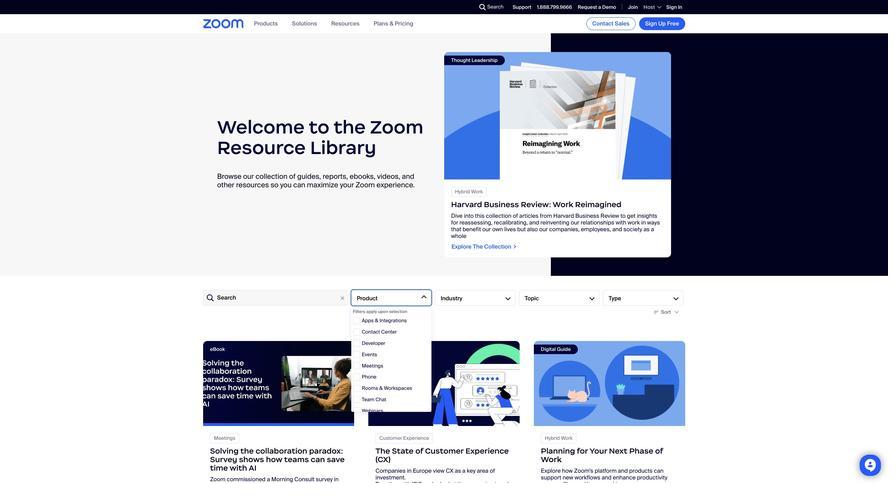Task type: vqa. For each thing, say whether or not it's contained in the screenshot.
products in the right bottom of the page
yes



Task type: describe. For each thing, give the bounding box(es) containing it.
integrations
[[380, 318, 407, 324]]

2023
[[230, 483, 244, 484]]

1.888.799.9666 link
[[537, 4, 572, 10]]

guides,
[[297, 172, 321, 181]]

of inside browse our collection of guides, reports, ebooks, videos, and other resources so you can maximize your zoom experience.
[[289, 172, 296, 181]]

relationships
[[581, 219, 614, 226]]

contact for contact sales
[[592, 20, 614, 27]]

industry
[[441, 295, 462, 302]]

free
[[667, 20, 679, 27]]

sign in link
[[667, 4, 682, 10]]

sign up free link
[[639, 17, 685, 30]]

digital
[[541, 346, 556, 353]]

customer inside "the state of customer experience (cx) companies in europe view cx as a key area of investment."
[[425, 447, 464, 456]]

work up "this"
[[471, 188, 483, 195]]

how inside 'planning for your next phase of work explore how zoom's platform and products can support new workflows and enhance productivity across office and home working spaces.'
[[562, 468, 573, 475]]

team
[[362, 397, 374, 403]]

new
[[563, 474, 573, 482]]

industry button
[[435, 290, 516, 306]]

topic
[[525, 295, 539, 302]]

clear search image
[[338, 295, 346, 302]]

sort
[[661, 309, 671, 315]]

explore inside "harvard business review: work reimagined dive into this collection of articles from harvard business review to get insights for reassessing, recalibrating, and reinventing our relationships with work in ways that benefit our own lives but also our companies, employees, and society as a whole explore the collection"
[[452, 243, 472, 250]]

rooms & workspaces
[[362, 385, 412, 392]]

teams
[[284, 455, 309, 465]]

review
[[601, 212, 619, 220]]

workspaces
[[384, 385, 412, 392]]

of inside 'planning for your next phase of work explore how zoom's platform and products can support new workflows and enhance productivity across office and home working spaces.'
[[655, 447, 663, 456]]

sales
[[615, 20, 630, 27]]

and up working
[[618, 468, 628, 475]]

our right reinventing
[[571, 219, 579, 226]]

recalibrating,
[[494, 219, 528, 226]]

that
[[451, 226, 461, 233]]

sign for sign in
[[667, 4, 677, 10]]

productivity
[[637, 474, 668, 482]]

for inside "harvard business review: work reimagined dive into this collection of articles from harvard business review to get insights for reassessing, recalibrating, and reinventing our relationships with work in ways that benefit our own lives but also our companies, employees, and society as a whole explore the collection"
[[451, 219, 458, 226]]

shows
[[239, 455, 264, 465]]

product
[[357, 295, 378, 302]]

of right the area
[[490, 468, 495, 475]]

investment.
[[376, 474, 406, 482]]

plans
[[374, 20, 388, 27]]

our right also
[[539, 226, 548, 233]]

work
[[628, 219, 640, 226]]

and down review
[[612, 226, 622, 233]]

sort button
[[652, 306, 682, 318]]

1 vertical spatial harvard
[[553, 212, 574, 220]]

paradox:
[[309, 447, 343, 456]]

the inside the welcome to the zoom resource library
[[334, 115, 366, 138]]

collaboration
[[256, 447, 307, 456]]

filters apply upon selection apps & integrations
[[353, 309, 407, 324]]

request a demo
[[578, 4, 616, 10]]

customer experience infographic image
[[368, 341, 520, 427]]

the inside solving the collaboration paradox: survey shows how teams can save time with ai zoom commissioned a morning consult survey in august 2023 to understand how leaders an
[[240, 447, 254, 456]]

search inside welcome to the zoom resource library main content
[[217, 294, 236, 302]]

harvard business review: work reimagined dive into this collection of articles from harvard business review to get insights for reassessing, recalibrating, and reinventing our relationships with work in ways that benefit our own lives but also our companies, employees, and society as a whole explore the collection
[[451, 200, 660, 250]]

request
[[578, 4, 597, 10]]

(cx)
[[376, 455, 391, 465]]

consult
[[294, 476, 315, 484]]

leaders
[[295, 483, 314, 484]]

phase
[[629, 447, 653, 456]]

the inside "harvard business review: work reimagined dive into this collection of articles from harvard business review to get insights for reassessing, recalibrating, and reinventing our relationships with work in ways that benefit our own lives but also our companies, employees, and society as a whole explore the collection"
[[473, 243, 483, 250]]

filters
[[353, 309, 365, 315]]

& for rooms
[[379, 385, 383, 392]]

join
[[628, 4, 638, 10]]

morning
[[271, 476, 293, 484]]

1.888.799.9666
[[537, 4, 572, 10]]

and left the from
[[529, 219, 539, 226]]

reassessing,
[[460, 219, 493, 226]]

welcome
[[217, 115, 305, 138]]

can inside solving the collaboration paradox: survey shows how teams can save time with ai zoom commissioned a morning consult survey in august 2023 to understand how leaders an
[[311, 455, 325, 465]]

of inside "harvard business review: work reimagined dive into this collection of articles from harvard business review to get insights for reassessing, recalibrating, and reinventing our relationships with work in ways that benefit our own lives but also our companies, employees, and society as a whole explore the collection"
[[513, 212, 518, 220]]

center
[[381, 329, 397, 335]]

developer
[[362, 340, 385, 347]]

contact sales link
[[586, 17, 636, 30]]

to inside the welcome to the zoom resource library
[[309, 115, 329, 138]]

hybrid work for harvard
[[455, 188, 483, 195]]

as inside "harvard business review: work reimagined dive into this collection of articles from harvard business review to get insights for reassessing, recalibrating, and reinventing our relationships with work in ways that benefit our own lives but also our companies, employees, and society as a whole explore the collection"
[[644, 226, 650, 233]]

resources
[[331, 20, 360, 27]]

zoom inside solving the collaboration paradox: survey shows how teams can save time with ai zoom commissioned a morning consult survey in august 2023 to understand how leaders an
[[210, 476, 225, 484]]

demo
[[602, 4, 616, 10]]

key
[[467, 468, 476, 475]]

lives
[[504, 226, 516, 233]]

thought
[[451, 57, 471, 63]]

save time with ai image
[[203, 341, 354, 427]]

work inside "harvard business review: work reimagined dive into this collection of articles from harvard business review to get insights for reassessing, recalibrating, and reinventing our relationships with work in ways that benefit our own lives but also our companies, employees, and society as a whole explore the collection"
[[553, 200, 573, 209]]

so
[[271, 180, 279, 190]]

resources
[[236, 180, 269, 190]]

leadership
[[472, 57, 498, 63]]

planning for your next phase of work explore how zoom's platform and products can support new workflows and enhance productivity across office and home working spaces.
[[541, 447, 668, 484]]

digital guide
[[541, 346, 571, 353]]

rooms
[[362, 385, 378, 392]]

across
[[541, 481, 559, 484]]

of right state
[[415, 447, 423, 456]]

explore inside 'planning for your next phase of work explore how zoom's platform and products can support new workflows and enhance productivity across office and home working spaces.'
[[541, 468, 561, 475]]

enhance
[[613, 474, 636, 482]]

contact center
[[362, 329, 397, 335]]

in inside "harvard business review: work reimagined dive into this collection of articles from harvard business review to get insights for reassessing, recalibrating, and reinventing our relationships with work in ways that benefit our own lives but also our companies, employees, and society as a whole explore the collection"
[[641, 219, 646, 226]]

but
[[517, 226, 526, 233]]

0 horizontal spatial customer
[[379, 435, 402, 442]]

plans & pricing link
[[374, 20, 413, 27]]

products
[[629, 468, 653, 475]]

dive
[[451, 212, 463, 220]]

work up planning on the bottom right of the page
[[561, 435, 573, 442]]

welcome to the zoom resource library
[[217, 115, 423, 159]]

sign in
[[667, 4, 682, 10]]

with inside solving the collaboration paradox: survey shows how teams can save time with ai zoom commissioned a morning consult survey in august 2023 to understand how leaders an
[[230, 464, 247, 473]]

hybrid for harvard
[[455, 188, 470, 195]]

plans & pricing
[[374, 20, 413, 27]]

up
[[658, 20, 666, 27]]

companies
[[376, 468, 406, 475]]

0 vertical spatial meetings
[[362, 363, 383, 369]]

solutions
[[292, 20, 317, 27]]

topic button
[[519, 290, 599, 306]]

planning
[[541, 447, 575, 456]]

to inside "harvard business review: work reimagined dive into this collection of articles from harvard business review to get insights for reassessing, recalibrating, and reinventing our relationships with work in ways that benefit our own lives but also our companies, employees, and society as a whole explore the collection"
[[621, 212, 626, 220]]

with inside "harvard business review: work reimagined dive into this collection of articles from harvard business review to get insights for reassessing, recalibrating, and reinventing our relationships with work in ways that benefit our own lives but also our companies, employees, and society as a whole explore the collection"
[[616, 219, 626, 226]]

get
[[627, 212, 636, 220]]

whole
[[451, 232, 467, 240]]

hybrid work for planning
[[545, 435, 573, 442]]

browse
[[217, 172, 241, 181]]



Task type: locate. For each thing, give the bounding box(es) containing it.
2 horizontal spatial &
[[390, 20, 394, 27]]

0 horizontal spatial hybrid
[[455, 188, 470, 195]]

2 horizontal spatial to
[[621, 212, 626, 220]]

1 horizontal spatial contact
[[592, 20, 614, 27]]

hybrid work up planning on the bottom right of the page
[[545, 435, 573, 442]]

our right 'browse'
[[243, 172, 254, 181]]

area
[[477, 468, 489, 475]]

product button
[[351, 290, 432, 306]]

1 vertical spatial hybrid
[[545, 435, 560, 442]]

0 vertical spatial hybrid work
[[455, 188, 483, 195]]

how up morning
[[266, 455, 282, 465]]

selection
[[389, 309, 407, 315]]

products
[[254, 20, 278, 27]]

customer up cx
[[425, 447, 464, 456]]

0 horizontal spatial can
[[293, 180, 305, 190]]

commissioned
[[227, 476, 266, 484]]

maximize
[[307, 180, 338, 190]]

meetings down events
[[362, 363, 383, 369]]

1 vertical spatial hybrid work
[[545, 435, 573, 442]]

can left save at the bottom left of page
[[311, 455, 325, 465]]

0 horizontal spatial in
[[334, 476, 339, 484]]

0 vertical spatial the
[[334, 115, 366, 138]]

0 vertical spatial contact
[[592, 20, 614, 27]]

0 vertical spatial zoom
[[370, 115, 423, 138]]

the inside "the state of customer experience (cx) companies in europe view cx as a key area of investment."
[[376, 447, 390, 456]]

contact inside welcome to the zoom resource library main content
[[362, 329, 380, 335]]

1 vertical spatial as
[[455, 468, 461, 475]]

ebooks,
[[350, 172, 376, 181]]

0 horizontal spatial experience
[[403, 435, 429, 442]]

0 horizontal spatial to
[[245, 483, 250, 484]]

platform
[[595, 468, 617, 475]]

sign up free
[[645, 20, 679, 27]]

collection inside "harvard business review: work reimagined dive into this collection of articles from harvard business review to get insights for reassessing, recalibrating, and reinventing our relationships with work in ways that benefit our own lives but also our companies, employees, and society as a whole explore the collection"
[[486, 212, 512, 220]]

support
[[513, 4, 531, 10]]

in left 'europe'
[[407, 468, 412, 475]]

our inside browse our collection of guides, reports, ebooks, videos, and other resources so you can maximize your zoom experience.
[[243, 172, 254, 181]]

0 vertical spatial &
[[390, 20, 394, 27]]

2 vertical spatial zoom
[[210, 476, 225, 484]]

1 horizontal spatial in
[[407, 468, 412, 475]]

1 horizontal spatial customer
[[425, 447, 464, 456]]

next
[[609, 447, 628, 456]]

1 vertical spatial the
[[376, 447, 390, 456]]

team chat
[[362, 397, 386, 403]]

0 horizontal spatial &
[[375, 318, 378, 324]]

with left the get
[[616, 219, 626, 226]]

sign left up
[[645, 20, 657, 27]]

review:
[[521, 200, 551, 209]]

in right work
[[641, 219, 646, 226]]

experience inside "the state of customer experience (cx) companies in europe view cx as a key area of investment."
[[466, 447, 509, 456]]

welcome to the zoom resource library main content
[[0, 33, 888, 484]]

host
[[644, 4, 655, 10]]

1 vertical spatial search
[[217, 294, 236, 302]]

how up office
[[562, 468, 573, 475]]

& right apps
[[375, 318, 378, 324]]

meetings up "solving"
[[214, 435, 235, 442]]

a inside "the state of customer experience (cx) companies in europe view cx as a key area of investment."
[[462, 468, 466, 475]]

1 horizontal spatial business
[[575, 212, 599, 220]]

Search text field
[[203, 290, 348, 306]]

0 vertical spatial hybrid
[[455, 188, 470, 195]]

0 horizontal spatial for
[[451, 219, 458, 226]]

0 vertical spatial search
[[487, 4, 504, 10]]

experience.
[[377, 180, 415, 190]]

support
[[541, 474, 561, 482]]

2 vertical spatial in
[[334, 476, 339, 484]]

0 horizontal spatial as
[[455, 468, 461, 475]]

customer
[[379, 435, 402, 442], [425, 447, 464, 456]]

0 horizontal spatial explore
[[452, 243, 472, 250]]

work up support at the bottom right of the page
[[541, 455, 562, 465]]

0 vertical spatial how
[[266, 455, 282, 465]]

1 horizontal spatial explore
[[541, 468, 561, 475]]

1 vertical spatial &
[[375, 318, 378, 324]]

0 horizontal spatial hybrid work
[[455, 188, 483, 195]]

2 horizontal spatial can
[[654, 468, 664, 475]]

own
[[492, 226, 503, 233]]

1 horizontal spatial collection
[[486, 212, 512, 220]]

collection
[[484, 243, 511, 250]]

explore the collection link
[[451, 243, 517, 251]]

the left state
[[376, 447, 390, 456]]

to inside solving the collaboration paradox: survey shows how teams can save time with ai zoom commissioned a morning consult survey in august 2023 to understand how leaders an
[[245, 483, 250, 484]]

search image
[[479, 4, 486, 10], [479, 4, 486, 10]]

guide
[[557, 346, 571, 353]]

1 vertical spatial with
[[230, 464, 247, 473]]

& inside filters apply upon selection apps & integrations
[[375, 318, 378, 324]]

1 vertical spatial the
[[240, 447, 254, 456]]

hybrid up planning on the bottom right of the page
[[545, 435, 560, 442]]

how
[[266, 455, 282, 465], [562, 468, 573, 475], [283, 483, 293, 484]]

1 vertical spatial meetings
[[214, 435, 235, 442]]

0 vertical spatial customer
[[379, 435, 402, 442]]

1 horizontal spatial search
[[487, 4, 504, 10]]

state
[[392, 447, 414, 456]]

can inside browse our collection of guides, reports, ebooks, videos, and other resources so you can maximize your zoom experience.
[[293, 180, 305, 190]]

in inside solving the collaboration paradox: survey shows how teams can save time with ai zoom commissioned a morning consult survey in august 2023 to understand how leaders an
[[334, 476, 339, 484]]

view
[[433, 468, 445, 475]]

collection up own
[[486, 212, 512, 220]]

insights
[[637, 212, 657, 220]]

2 horizontal spatial how
[[562, 468, 573, 475]]

customer up state
[[379, 435, 402, 442]]

of left articles
[[513, 212, 518, 220]]

and down zoom's
[[576, 481, 586, 484]]

explore down whole
[[452, 243, 472, 250]]

our left own
[[482, 226, 491, 233]]

reimagined
[[575, 200, 622, 209]]

join link
[[628, 4, 638, 10]]

experience up the area
[[466, 447, 509, 456]]

collection down resource
[[256, 172, 288, 181]]

1 horizontal spatial can
[[311, 455, 325, 465]]

for left your
[[577, 447, 588, 456]]

as down insights
[[644, 226, 650, 233]]

for inside 'planning for your next phase of work explore how zoom's platform and products can support new workflows and enhance productivity across office and home working spaces.'
[[577, 447, 588, 456]]

can inside 'planning for your next phase of work explore how zoom's platform and products can support new workflows and enhance productivity across office and home working spaces.'
[[654, 468, 664, 475]]

sign left in
[[667, 4, 677, 10]]

1 vertical spatial for
[[577, 447, 588, 456]]

1 horizontal spatial with
[[616, 219, 626, 226]]

0 vertical spatial to
[[309, 115, 329, 138]]

1 horizontal spatial sign
[[667, 4, 677, 10]]

1 vertical spatial sign
[[645, 20, 657, 27]]

1 vertical spatial can
[[311, 455, 325, 465]]

0 vertical spatial explore
[[452, 243, 472, 250]]

0 vertical spatial can
[[293, 180, 305, 190]]

a left morning
[[267, 476, 270, 484]]

a left key
[[462, 468, 466, 475]]

solving the collaboration paradox: survey shows how teams can save time with ai zoom commissioned a morning consult survey in august 2023 to understand how leaders an
[[210, 447, 345, 484]]

collection
[[256, 172, 288, 181], [486, 212, 512, 220]]

1 horizontal spatial harvard
[[553, 212, 574, 220]]

can right you
[[293, 180, 305, 190]]

as inside "the state of customer experience (cx) companies in europe view cx as a key area of investment."
[[455, 468, 461, 475]]

meetings
[[362, 363, 383, 369], [214, 435, 235, 442]]

business up recalibrating,
[[484, 200, 519, 209]]

and left enhance
[[602, 474, 612, 482]]

2 vertical spatial to
[[245, 483, 250, 484]]

of left guides,
[[289, 172, 296, 181]]

0 vertical spatial business
[[484, 200, 519, 209]]

harvard up into
[[451, 200, 482, 209]]

your
[[340, 180, 354, 190]]

time
[[210, 464, 228, 473]]

1 vertical spatial customer
[[425, 447, 464, 456]]

business down reimagined
[[575, 212, 599, 220]]

harvard up companies,
[[553, 212, 574, 220]]

for up whole
[[451, 219, 458, 226]]

1 horizontal spatial how
[[283, 483, 293, 484]]

your
[[590, 447, 607, 456]]

0 horizontal spatial meetings
[[214, 435, 235, 442]]

0 horizontal spatial the
[[376, 447, 390, 456]]

& right "rooms"
[[379, 385, 383, 392]]

work
[[471, 188, 483, 195], [553, 200, 573, 209], [561, 435, 573, 442], [541, 455, 562, 465]]

a inside solving the collaboration paradox: survey shows how teams can save time with ai zoom commissioned a morning consult survey in august 2023 to understand how leaders an
[[267, 476, 270, 484]]

0 vertical spatial harvard
[[451, 200, 482, 209]]

a down insights
[[651, 226, 654, 233]]

from
[[540, 212, 552, 220]]

1 horizontal spatial for
[[577, 447, 588, 456]]

type
[[609, 295, 621, 302]]

None search field
[[453, 1, 481, 13]]

& for plans
[[390, 20, 394, 27]]

0 horizontal spatial contact
[[362, 329, 380, 335]]

0 vertical spatial in
[[641, 219, 646, 226]]

of right phase
[[655, 447, 663, 456]]

library
[[310, 136, 376, 159]]

zoom
[[370, 115, 423, 138], [356, 180, 375, 190], [210, 476, 225, 484]]

contact sales
[[592, 20, 630, 27]]

0 horizontal spatial sign
[[645, 20, 657, 27]]

cx
[[446, 468, 454, 475]]

resources button
[[331, 20, 360, 27]]

pricing
[[395, 20, 413, 27]]

0 vertical spatial collection
[[256, 172, 288, 181]]

home office illustration image
[[534, 341, 685, 427]]

into
[[464, 212, 474, 220]]

other
[[217, 180, 234, 190]]

contact
[[592, 20, 614, 27], [362, 329, 380, 335]]

collection inside browse our collection of guides, reports, ebooks, videos, and other resources so you can maximize your zoom experience.
[[256, 172, 288, 181]]

hybrid for planning
[[545, 435, 560, 442]]

0 vertical spatial as
[[644, 226, 650, 233]]

0 vertical spatial experience
[[403, 435, 429, 442]]

in
[[641, 219, 646, 226], [407, 468, 412, 475], [334, 476, 339, 484]]

0 horizontal spatial search
[[217, 294, 236, 302]]

1 horizontal spatial as
[[644, 226, 650, 233]]

save
[[327, 455, 345, 465]]

and right videos,
[[402, 172, 414, 181]]

as right cx
[[455, 468, 461, 475]]

0 horizontal spatial business
[[484, 200, 519, 209]]

a left demo
[[598, 4, 601, 10]]

hybrid work up into
[[455, 188, 483, 195]]

working
[[604, 481, 624, 484]]

hybrid
[[455, 188, 470, 195], [545, 435, 560, 442]]

0 horizontal spatial collection
[[256, 172, 288, 181]]

benefit
[[463, 226, 481, 233]]

hybrid up dive
[[455, 188, 470, 195]]

hybrid work
[[455, 188, 483, 195], [545, 435, 573, 442]]

1 vertical spatial experience
[[466, 447, 509, 456]]

0 vertical spatial with
[[616, 219, 626, 226]]

you
[[280, 180, 292, 190]]

companies,
[[549, 226, 580, 233]]

zoom inside the welcome to the zoom resource library
[[370, 115, 423, 138]]

the state of customer experience (cx) companies in europe view cx as a key area of investment.
[[376, 447, 509, 482]]

1 horizontal spatial the
[[473, 243, 483, 250]]

sign for sign up free
[[645, 20, 657, 27]]

1 horizontal spatial meetings
[[362, 363, 383, 369]]

1 horizontal spatial hybrid work
[[545, 435, 573, 442]]

zoom logo image
[[203, 19, 243, 28]]

webinars
[[362, 408, 383, 414]]

0 vertical spatial sign
[[667, 4, 677, 10]]

contact up developer
[[362, 329, 380, 335]]

1 vertical spatial contact
[[362, 329, 380, 335]]

upon
[[378, 309, 388, 315]]

1 horizontal spatial &
[[379, 385, 383, 392]]

zoom's
[[574, 468, 593, 475]]

ebook
[[210, 346, 225, 353]]

2 vertical spatial can
[[654, 468, 664, 475]]

0 horizontal spatial the
[[240, 447, 254, 456]]

apps
[[362, 318, 374, 324]]

type button
[[603, 290, 683, 306]]

august
[[210, 483, 228, 484]]

& right plans
[[390, 20, 394, 27]]

how left leaders
[[283, 483, 293, 484]]

spaces.
[[625, 481, 646, 484]]

can for work
[[654, 468, 664, 475]]

can right the products
[[654, 468, 664, 475]]

europe
[[413, 468, 432, 475]]

a inside "harvard business review: work reimagined dive into this collection of articles from harvard business review to get insights for reassessing, recalibrating, and reinventing our relationships with work in ways that benefit our own lives but also our companies, employees, and society as a whole explore the collection"
[[651, 226, 654, 233]]

reimagining work image
[[444, 52, 671, 180]]

2 horizontal spatial in
[[641, 219, 646, 226]]

in right survey
[[334, 476, 339, 484]]

white
[[376, 346, 389, 353]]

in
[[678, 4, 682, 10]]

1 horizontal spatial to
[[309, 115, 329, 138]]

with up commissioned
[[230, 464, 247, 473]]

and inside browse our collection of guides, reports, ebooks, videos, and other resources so you can maximize your zoom experience.
[[402, 172, 414, 181]]

0 vertical spatial the
[[473, 243, 483, 250]]

paper
[[390, 346, 404, 353]]

can for ebooks,
[[293, 180, 305, 190]]

2 vertical spatial &
[[379, 385, 383, 392]]

solving
[[210, 447, 239, 456]]

1 vertical spatial explore
[[541, 468, 561, 475]]

request a demo link
[[578, 4, 616, 10]]

with
[[616, 219, 626, 226], [230, 464, 247, 473]]

survey
[[316, 476, 333, 484]]

1 vertical spatial to
[[621, 212, 626, 220]]

2 vertical spatial how
[[283, 483, 293, 484]]

1 vertical spatial in
[[407, 468, 412, 475]]

browse our collection of guides, reports, ebooks, videos, and other resources so you can maximize your zoom experience.
[[217, 172, 415, 190]]

work up reinventing
[[553, 200, 573, 209]]

explore up "across"
[[541, 468, 561, 475]]

1 vertical spatial how
[[562, 468, 573, 475]]

the down 'benefit'
[[473, 243, 483, 250]]

work inside 'planning for your next phase of work explore how zoom's platform and products can support new workflows and enhance productivity across office and home working spaces.'
[[541, 455, 562, 465]]

1 vertical spatial business
[[575, 212, 599, 220]]

apply
[[366, 309, 377, 315]]

business
[[484, 200, 519, 209], [575, 212, 599, 220]]

events
[[362, 352, 377, 358]]

1 vertical spatial collection
[[486, 212, 512, 220]]

0 horizontal spatial harvard
[[451, 200, 482, 209]]

1 vertical spatial zoom
[[356, 180, 375, 190]]

contact down request a demo
[[592, 20, 614, 27]]

zoom inside browse our collection of guides, reports, ebooks, videos, and other resources so you can maximize your zoom experience.
[[356, 180, 375, 190]]

experience up state
[[403, 435, 429, 442]]

1 horizontal spatial hybrid
[[545, 435, 560, 442]]

0 vertical spatial for
[[451, 219, 458, 226]]

0 horizontal spatial how
[[266, 455, 282, 465]]

1 horizontal spatial the
[[334, 115, 366, 138]]

contact for contact center
[[362, 329, 380, 335]]

in inside "the state of customer experience (cx) companies in europe view cx as a key area of investment."
[[407, 468, 412, 475]]

0 horizontal spatial with
[[230, 464, 247, 473]]



